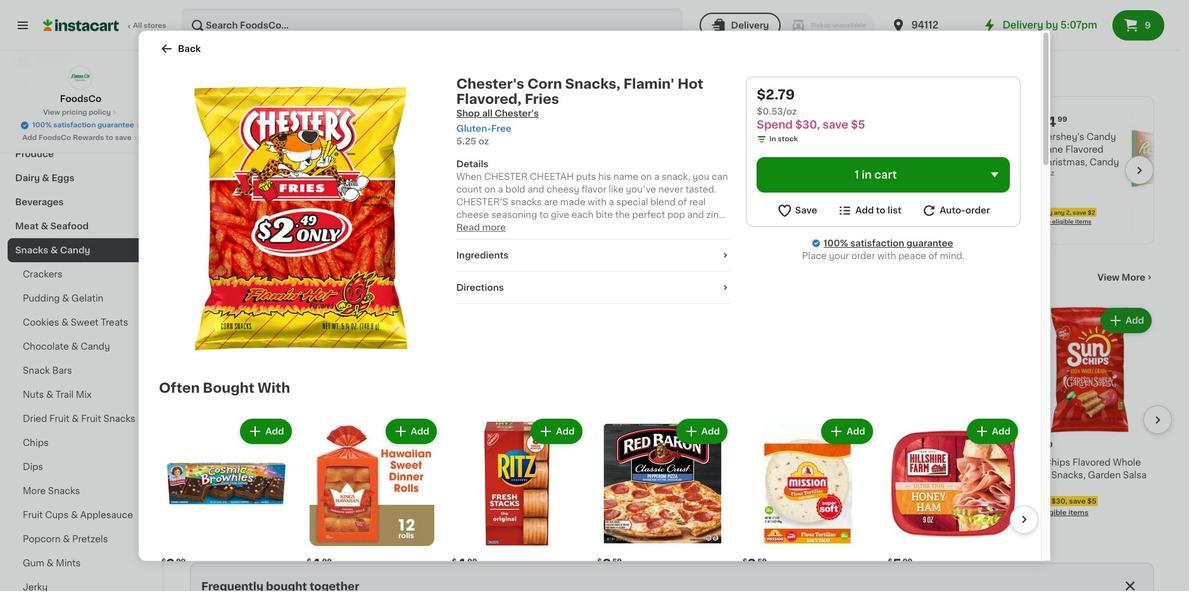 Task type: locate. For each thing, give the bounding box(es) containing it.
2, up 100% satisfaction guarantee link
[[883, 210, 888, 215]]

foodsco link
[[60, 66, 102, 105]]

product group containing hershey's milk chocolate christmas, candy
[[579, 114, 758, 227]]

1 vertical spatial snacks & candy
[[15, 246, 90, 255]]

free inside chester's corn snacks, flamin' hot flavored, fries shop all chester's gluten-free 5.25 oz
[[492, 124, 512, 132]]

chips inside sun chips flavored whole grain snacks, garden salsa
[[1045, 458, 1071, 467]]

in for cheetos crunchy cheese flavored snacks, flamin' hot flavored
[[503, 508, 510, 515]]

oz down $ 2 79
[[347, 483, 355, 490]]

$5 for cheetos crunchy cheese flavored snacks, flamin' hot flavored
[[531, 526, 540, 533]]

9 oz
[[857, 170, 871, 177]]

4
[[864, 115, 873, 129], [1048, 115, 1057, 129], [754, 441, 764, 454], [1033, 441, 1043, 454], [312, 557, 321, 571], [457, 557, 466, 571]]

1 horizontal spatial 9
[[1040, 170, 1045, 177]]

cheetah
[[530, 172, 574, 181]]

$30, down chester's corn snacks, flamin' hot flavored, fries 5.25 oz
[[356, 498, 372, 505]]

flamin' inside chester's corn snacks, flamin' hot flavored, fries shop all chester's gluten-free 5.25 oz
[[624, 77, 675, 90]]

3 original from the left
[[767, 458, 801, 467]]

item carousel region
[[190, 300, 1173, 552], [141, 411, 1039, 591]]

$5 down cheetos crunchy cheese flavored snacks, flamin' hot flavored 8.5 oz
[[531, 526, 540, 533]]

1 ritz from the left
[[190, 458, 207, 467]]

buy down the blend
[[674, 210, 686, 215]]

100% up produce
[[32, 122, 52, 129]]

by
[[1046, 20, 1059, 30]]

oz right 1.48
[[219, 483, 227, 490]]

6 inside product group
[[602, 557, 612, 571]]

eligible for sun chips flavored whole grain snacks, garden salsa
[[1041, 509, 1067, 516]]

0 horizontal spatial crackers
[[23, 270, 63, 279]]

remove chester's corn snacks, flamin' hot flavored, fries image
[[363, 313, 379, 328]]

2, for 4
[[883, 210, 888, 215]]

0 horizontal spatial a
[[498, 184, 504, 193]]

0 horizontal spatial buy
[[674, 210, 686, 215]]

foodsco up produce
[[39, 134, 71, 141]]

1
[[855, 169, 860, 179], [400, 316, 403, 325], [747, 471, 751, 479]]

all stores link
[[43, 8, 167, 43]]

ingredients button
[[457, 248, 731, 261]]

gluten- for 5
[[470, 427, 497, 434]]

& inside pudding & gelatin link
[[62, 294, 69, 303]]

delivery inside "delivery" button
[[731, 21, 770, 30]]

many down premium
[[621, 495, 641, 502]]

0 vertical spatial 5.25
[[457, 136, 477, 145]]

9 inside 9 button
[[1145, 21, 1152, 30]]

snacks down back
[[190, 67, 261, 85]]

$5 for funyuns onion flavored rings
[[949, 498, 958, 505]]

spend down 16
[[609, 513, 632, 520]]

hershey's for milk
[[673, 132, 718, 141]]

$30,
[[796, 119, 821, 129], [356, 498, 372, 505], [913, 498, 929, 505], [1052, 498, 1068, 505], [495, 526, 511, 533]]

2 horizontal spatial $2
[[1089, 210, 1096, 215]]

gluten-free for 5
[[470, 427, 513, 434]]

5.25
[[457, 136, 477, 145], [329, 483, 345, 490]]

3 buy any 2, save $2 see eligible items from the left
[[1040, 210, 1096, 224]]

oz down cane on the right
[[1047, 170, 1055, 177]]

flavored down sugar
[[890, 145, 928, 154]]

original inside ritz original flavor crackers, 1 box 14 oz many in stock
[[767, 458, 801, 467]]

of inside details when chester cheetah puts his name on a snack, you can count on a bold and cheesy flavor like you've never tasted. chester's snacks are made with a special blend of real cheese seasoning to give each bite the perfect pop and zing. read more
[[678, 197, 688, 206]]

0 horizontal spatial delivery
[[731, 21, 770, 30]]

2 horizontal spatial 2,
[[1067, 210, 1072, 215]]

auto-
[[940, 206, 966, 214]]

$ inside $ 6 59
[[598, 558, 602, 565]]

saltine
[[687, 458, 717, 467]]

hershey's left milk
[[673, 132, 718, 141]]

any left list
[[871, 210, 882, 215]]

details when chester cheetah puts his name on a snack, you can count on a bold and cheesy flavor like you've never tasted. chester's snacks are made with a special blend of real cheese seasoning to give each bite the perfect pop and zing. read more
[[457, 159, 728, 231]]

candy inside $ 4 hershey's sugar cookie flavored white creme christmas, candy
[[907, 170, 936, 179]]

guarantee up peace
[[907, 238, 954, 247]]

$5 for sun chips flavored whole grain snacks, garden salsa
[[1088, 498, 1097, 505]]

1 vertical spatial flavored,
[[382, 471, 422, 479]]

spend for sun chips flavored whole grain snacks, garden salsa
[[1027, 498, 1050, 505]]

buy down cane on the right
[[1042, 210, 1053, 215]]

many in stock up spend $20, save $5
[[203, 495, 253, 502]]

1 horizontal spatial and
[[688, 210, 704, 219]]

1 horizontal spatial 3
[[748, 557, 757, 571]]

original for 3
[[650, 458, 685, 467]]

stock down cheetos crunchy cheese flavored snacks, flamin' hot flavored 8.5 oz
[[511, 508, 531, 515]]

99 inside $ 3 99
[[625, 441, 635, 448]]

flavored inside sun chips flavored whole grain snacks, garden salsa
[[1073, 458, 1111, 467]]

any down real
[[687, 210, 698, 215]]

$2 right list
[[905, 210, 912, 215]]

2, for candy
[[1067, 210, 1072, 215]]

2 $2 from the left
[[905, 210, 912, 215]]

chester's inside chester's corn snacks, flamin' hot flavored, fries 5.25 oz
[[329, 458, 372, 467]]

you've
[[626, 184, 657, 193]]

59 inside $ 3 59
[[758, 558, 767, 565]]

1 horizontal spatial a
[[609, 197, 614, 206]]

& inside gum & mints link
[[47, 559, 54, 568]]

1 vertical spatial 1
[[400, 316, 403, 325]]

chester's up all
[[457, 77, 525, 90]]

3 for $ 3 99
[[615, 441, 624, 454]]

flavored up garden
[[1073, 458, 1111, 467]]

flavor
[[582, 184, 607, 193]]

many for ritz fresh stacks original crackers
[[203, 495, 223, 502]]

$4.99 element up stacks
[[190, 439, 319, 456]]

nuts
[[23, 390, 44, 399]]

1 horizontal spatial guarantee
[[907, 238, 954, 247]]

1 original from the left
[[269, 458, 303, 467]]

spend $30, save $5 see eligible items down the 8.5
[[469, 526, 540, 544]]

cookie
[[857, 145, 888, 154]]

1 horizontal spatial view
[[463, 186, 480, 193]]

chester's for chester's corn snacks, flamin' hot flavored, fries 5.25 oz
[[329, 458, 372, 467]]

chips down 4 99
[[1045, 458, 1071, 467]]

like
[[609, 184, 624, 193]]

in inside ritz original flavor crackers, 1 box 14 oz many in stock
[[782, 495, 788, 502]]

any down hershey's candy cane flavored christmas, candy 9 oz
[[1055, 210, 1065, 215]]

ritz inside ritz fresh stacks original crackers 8 x 1.48 oz
[[190, 458, 207, 467]]

chips down 'dried'
[[23, 438, 49, 447]]

$4.99 element up milk
[[673, 114, 758, 130]]

0 horizontal spatial fruit
[[23, 511, 43, 520]]

1 horizontal spatial crackers
[[190, 471, 230, 479]]

chester's corn snacks, flamin' hot flavored, fries shop all chester's gluten-free 5.25 oz
[[457, 77, 704, 145]]

add inside add to list button
[[856, 206, 874, 214]]

0 horizontal spatial 9
[[857, 170, 861, 177]]

2 2, from the left
[[883, 210, 888, 215]]

flavored, inside chester's corn snacks, flamin' hot flavored, fries shop all chester's gluten-free 5.25 oz
[[457, 92, 522, 105]]

1 left ct
[[400, 316, 403, 325]]

1 horizontal spatial 6
[[887, 483, 891, 490]]

add to list
[[856, 206, 902, 214]]

3 2, from the left
[[1067, 210, 1072, 215]]

2 ritz from the left
[[747, 458, 764, 467]]

flamin' inside chester's corn snacks, flamin' hot flavored, fries 5.25 oz
[[329, 471, 361, 479]]

1 horizontal spatial chips
[[1045, 458, 1071, 467]]

1 gluten-free from the left
[[331, 427, 374, 434]]

fruit left cups
[[23, 511, 43, 520]]

0 horizontal spatial satisfaction
[[53, 122, 96, 129]]

1 vertical spatial fries
[[425, 471, 446, 479]]

1 horizontal spatial buy any 2, save $2 see eligible items
[[857, 210, 912, 224]]

on up "you've"
[[641, 172, 652, 181]]

1 vertical spatial of
[[929, 251, 938, 260]]

2 any from the left
[[871, 210, 882, 215]]

1 horizontal spatial original
[[650, 458, 685, 467]]

0 vertical spatial 100% satisfaction guarantee
[[32, 122, 134, 129]]

free for 2
[[358, 427, 374, 434]]

& for gum & mints link
[[47, 559, 54, 568]]

in
[[770, 135, 777, 142]]

$ inside $ 3 99
[[611, 441, 615, 448]]

$5 inside button
[[252, 513, 261, 520]]

1 inside ritz original flavor crackers, 1 box 14 oz many in stock
[[747, 471, 751, 479]]

flavored, inside chester's corn snacks, flamin' hot flavored, fries 5.25 oz
[[382, 471, 422, 479]]

$ inside $ 4 hershey's sugar cookie flavored white creme christmas, candy
[[859, 116, 864, 123]]

1 vertical spatial corn
[[374, 458, 396, 467]]

$ inside $ 2 99
[[162, 558, 166, 565]]

2 horizontal spatial hot
[[678, 77, 704, 90]]

1 horizontal spatial any
[[871, 210, 882, 215]]

eligible for cheetos crunchy cheese flavored snacks, flamin' hot flavored
[[484, 537, 510, 544]]

spend $20, save $5 see eligible items for 3
[[608, 513, 679, 531]]

all left stores
[[133, 22, 142, 29]]

1 horizontal spatial spend $20, save $5 see eligible items
[[747, 513, 818, 531]]

0 vertical spatial flavored,
[[457, 92, 522, 105]]

buy any 2, save $2 see eligible items for candy
[[1040, 210, 1096, 224]]

3 for $ 3 59
[[748, 557, 757, 571]]

with
[[258, 381, 290, 394]]

2 buy from the left
[[858, 210, 869, 215]]

0 vertical spatial $4.99 element
[[673, 114, 758, 130]]

corn inside chester's corn snacks, flamin' hot flavored, fries shop all chester's gluten-free 5.25 oz
[[528, 77, 562, 90]]

christmas, inside $ 4 hershey's sugar cookie flavored white creme christmas, candy
[[857, 170, 904, 179]]

1 horizontal spatial 2,
[[883, 210, 888, 215]]

$2
[[721, 210, 728, 215], [905, 210, 912, 215], [1089, 210, 1096, 215]]

hot
[[678, 77, 704, 90], [363, 471, 380, 479], [580, 471, 596, 479]]

0 vertical spatial 3
[[615, 441, 624, 454]]

& inside meat & seafood link
[[41, 222, 48, 231]]

recipes
[[35, 55, 73, 64]]

$5 down ritz original flavor crackers, 1 box 14 oz many in stock
[[809, 513, 818, 520]]

0 horizontal spatial fries
[[425, 471, 446, 479]]

snacks, inside sun chips flavored whole grain snacks, garden salsa
[[1052, 471, 1086, 479]]

1 horizontal spatial delivery
[[1003, 20, 1044, 30]]

meat & seafood link
[[8, 214, 154, 238]]

stock up spend $20, save $5
[[233, 495, 253, 502]]

in for premium original saltine crackers
[[642, 495, 649, 502]]

2 buy any 2, save $2 see eligible items from the left
[[857, 210, 912, 224]]

2 original from the left
[[650, 458, 685, 467]]

1 horizontal spatial ritz
[[747, 458, 764, 467]]

hershey's for candy
[[1040, 132, 1085, 141]]

save button
[[777, 202, 818, 218]]

1 spend $20, save $5 see eligible items from the left
[[608, 513, 679, 531]]

items for funyuns onion flavored rings
[[930, 509, 950, 516]]

1 any from the left
[[687, 210, 698, 215]]

spend $30, save $5 see eligible items down grain at right bottom
[[1026, 498, 1097, 516]]

5.25 down $ 2 79
[[329, 483, 345, 490]]

instacart logo image
[[43, 18, 119, 33]]

cheesy
[[547, 184, 580, 193]]

1 horizontal spatial fruit
[[49, 414, 70, 423]]

christmas, inside hershey's milk chocolate christmas, candy 10.1 oz
[[673, 158, 721, 167]]

many down box
[[760, 495, 780, 502]]

stock for cheetos crunchy cheese flavored snacks, flamin' hot flavored
[[511, 508, 531, 515]]

59 inside $ 6 59
[[613, 558, 622, 565]]

0 horizontal spatial 59
[[613, 558, 622, 565]]

many inside ritz original flavor crackers, 1 box 14 oz many in stock
[[760, 495, 780, 502]]

& inside fruit cups & applesauce link
[[71, 511, 78, 520]]

fries for chester's corn snacks, flamin' hot flavored, fries shop all chester's gluten-free 5.25 oz
[[525, 92, 560, 105]]

3 any from the left
[[1055, 210, 1065, 215]]

view all
[[463, 186, 490, 193]]

0 horizontal spatial view
[[43, 109, 60, 116]]

$20, down ritz original flavor crackers, 1 box 14 oz many in stock
[[773, 513, 789, 520]]

blend
[[651, 197, 676, 206]]

1 down 'white'
[[855, 169, 860, 179]]

with down 'flavor'
[[588, 197, 607, 206]]

0 horizontal spatial christmas,
[[673, 158, 721, 167]]

1 vertical spatial order
[[852, 251, 876, 260]]

2, for milk
[[699, 210, 705, 215]]

1 horizontal spatial chester's
[[457, 77, 525, 90]]

$30, down sun chips flavored whole grain snacks, garden salsa
[[1052, 498, 1068, 505]]

service type group
[[700, 13, 877, 38]]

1 horizontal spatial 5.25
[[457, 136, 477, 145]]

1 horizontal spatial 100% satisfaction guarantee
[[824, 238, 954, 247]]

gluten- inside chester's corn snacks, flamin' hot flavored, fries shop all chester's gluten-free 5.25 oz
[[457, 124, 492, 132]]

and down real
[[688, 210, 704, 219]]

see for chester's corn snacks, flamin' hot flavored, fries
[[329, 509, 343, 516]]

$5 for premium original saltine crackers
[[670, 513, 679, 520]]

2 horizontal spatial 9
[[1145, 21, 1152, 30]]

see for funyuns onion flavored rings
[[887, 509, 900, 516]]

meat
[[15, 222, 39, 231]]

1 buy any 2, save $2 see eligible items from the left
[[673, 210, 728, 224]]

$5 down ritz fresh stacks original crackers 8 x 1.48 oz
[[252, 513, 261, 520]]

with down 100% satisfaction guarantee link
[[878, 251, 897, 260]]

0 horizontal spatial flamin'
[[329, 471, 361, 479]]

2 horizontal spatial flamin'
[[624, 77, 675, 90]]

meat & seafood
[[15, 222, 89, 231]]

treats
[[101, 318, 128, 327]]

spend $20, save $5 see eligible items
[[608, 513, 679, 531], [747, 513, 818, 531]]

oz inside chester's corn snacks, flamin' hot flavored, fries 5.25 oz
[[347, 483, 355, 490]]

oz up nsored
[[479, 136, 489, 145]]

0 vertical spatial 6
[[887, 483, 891, 490]]

many down 1.48
[[203, 495, 223, 502]]

2 59 from the left
[[758, 558, 767, 565]]

$4.99 element
[[673, 114, 758, 130], [190, 439, 319, 456]]

ritz for ritz fresh stacks original crackers
[[190, 458, 207, 467]]

a down like on the right of the page
[[609, 197, 614, 206]]

christmas, up you at right
[[673, 158, 721, 167]]

2 horizontal spatial $20,
[[773, 513, 789, 520]]

1 horizontal spatial more
[[1122, 273, 1146, 282]]

2 vertical spatial 1
[[747, 471, 751, 479]]

crackers,
[[832, 458, 875, 467]]

snacks,
[[566, 77, 621, 90], [398, 458, 433, 467], [509, 471, 543, 479], [1052, 471, 1086, 479]]

0 vertical spatial 1
[[855, 169, 860, 179]]

chester's down $ 2 79
[[329, 458, 372, 467]]

view more link
[[1098, 271, 1155, 284]]

fries for chester's corn snacks, flamin' hot flavored, fries 5.25 oz
[[425, 471, 446, 479]]

sale
[[214, 270, 244, 284]]

crackers down premium
[[608, 471, 648, 479]]

the
[[616, 210, 630, 219]]

oz inside ritz original flavor crackers, 1 box 14 oz many in stock
[[757, 483, 765, 490]]

satisfaction
[[53, 122, 96, 129], [851, 238, 905, 247]]

6
[[887, 483, 891, 490], [602, 557, 612, 571]]

& inside the popcorn & pretzels link
[[63, 535, 70, 544]]

spend down chester's corn snacks, flamin' hot flavored, fries 5.25 oz
[[331, 498, 354, 505]]

2 horizontal spatial buy any 2, save $2 see eligible items
[[1040, 210, 1096, 224]]

$4.99 element inside product group
[[673, 114, 758, 130]]

corn inside chester's corn snacks, flamin' hot flavored, fries 5.25 oz
[[374, 458, 396, 467]]

satisfaction up place your order with peace of mind.
[[851, 238, 905, 247]]

hot inside chester's corn snacks, flamin' hot flavored, fries shop all chester's gluten-free 5.25 oz
[[678, 77, 704, 90]]

spend $20, save $5 see eligible items for 4
[[747, 513, 818, 531]]

5.25 inside chester's corn snacks, flamin' hot flavored, fries shop all chester's gluten-free 5.25 oz
[[457, 136, 477, 145]]

guarantee down the policy
[[98, 122, 134, 129]]

ritz up box
[[747, 458, 764, 467]]

0 horizontal spatial holiday
[[15, 125, 51, 134]]

$30, inside the $2.79 $0.53/oz spend $30, save $5
[[796, 119, 821, 129]]

3
[[615, 441, 624, 454], [748, 557, 757, 571]]

fries inside chester's corn snacks, flamin' hot flavored, fries shop all chester's gluten-free 5.25 oz
[[525, 92, 560, 105]]

free up 'cheetos'
[[497, 427, 513, 434]]

1 up 14 at the right of the page
[[747, 471, 751, 479]]

$5 down premium original saltine crackers 16 oz
[[670, 513, 679, 520]]

0 horizontal spatial buy any 2, save $2 see eligible items
[[673, 210, 728, 224]]

dried fruit & fruit snacks link
[[8, 407, 154, 431]]

corn for chester's corn snacks, flamin' hot flavored, fries 5.25 oz
[[374, 458, 396, 467]]

0 vertical spatial 100%
[[32, 122, 52, 129]]

crackers inside premium original saltine crackers 16 oz
[[608, 471, 648, 479]]

2 horizontal spatial fruit
[[81, 414, 101, 423]]

$20, down premium original saltine crackers 16 oz
[[634, 513, 650, 520]]

1 in cart field
[[757, 156, 1011, 192]]

delivery for delivery
[[731, 21, 770, 30]]

$5 for chester's corn snacks, flamin' hot flavored, fries
[[392, 498, 401, 505]]

0 horizontal spatial 6
[[602, 557, 612, 571]]

snacks up chips link
[[104, 414, 136, 423]]

2, down real
[[699, 210, 705, 215]]

to left list
[[877, 206, 886, 214]]

100% satisfaction guarantee up place your order with peace of mind.
[[824, 238, 954, 247]]

fruit cups & applesauce link
[[8, 503, 154, 527]]

0 horizontal spatial chocolate
[[23, 342, 69, 351]]

hershey's up cane on the right
[[1040, 132, 1085, 141]]

spend $30, save $5 see eligible items for sun chips flavored whole grain snacks, garden salsa
[[1026, 498, 1097, 516]]

chocolate up you at right
[[673, 145, 719, 154]]

oz inside chester's corn snacks, flamin' hot flavored, fries shop all chester's gluten-free 5.25 oz
[[479, 136, 489, 145]]

hershey's inside hershey's candy cane flavored christmas, candy 9 oz
[[1040, 132, 1085, 141]]

see for premium original saltine crackers
[[608, 524, 622, 531]]

eligible
[[685, 219, 707, 224], [869, 219, 891, 224], [1053, 219, 1074, 224], [345, 509, 371, 516], [902, 509, 928, 516], [1041, 509, 1067, 516], [623, 524, 650, 531], [763, 524, 789, 531], [484, 537, 510, 544]]

0 horizontal spatial on
[[485, 184, 496, 193]]

$4.99 element for ritz fresh stacks original crackers
[[190, 439, 319, 456]]

2 horizontal spatial 1
[[855, 169, 860, 179]]

buy left list
[[858, 210, 869, 215]]

2 $20, from the left
[[634, 513, 650, 520]]

1 vertical spatial chester's
[[329, 458, 372, 467]]

with
[[588, 197, 607, 206], [878, 251, 897, 260]]

flavored
[[890, 145, 928, 154], [1066, 145, 1104, 154], [956, 458, 994, 467], [1073, 458, 1111, 467], [469, 471, 507, 479], [469, 483, 507, 492]]

1 2, from the left
[[699, 210, 705, 215]]

& inside snacks & candy link
[[51, 246, 58, 255]]

each
[[572, 210, 594, 219]]

foodsco up view pricing policy link
[[60, 94, 102, 103]]

directions button
[[457, 281, 731, 293]]

more snacks link
[[8, 479, 154, 503]]

mind.
[[941, 251, 965, 260]]

0 horizontal spatial 100% satisfaction guarantee
[[32, 122, 134, 129]]

original up box
[[767, 458, 801, 467]]

foodsco
[[60, 94, 102, 103], [39, 134, 71, 141]]

flavored inside funyuns onion flavored rings 6 oz
[[956, 458, 994, 467]]

snacks & candy link
[[8, 238, 154, 262]]

fruit down mix
[[81, 414, 101, 423]]

1 $2 from the left
[[721, 210, 728, 215]]

$20, down 1.48
[[216, 513, 232, 520]]

spend $20, save $5
[[191, 513, 261, 520]]

cart
[[875, 169, 898, 179]]

& inside dried fruit & fruit snacks link
[[72, 414, 79, 423]]

59 for 3
[[758, 558, 767, 565]]

1 59 from the left
[[613, 558, 622, 565]]

delivery
[[1003, 20, 1044, 30], [731, 21, 770, 30]]

$5 for ritz original flavor crackers, 1 box
[[809, 513, 818, 520]]

ritz fresh stacks original crackers 8 x 1.48 oz
[[190, 458, 303, 490]]

gluten-free for 2
[[331, 427, 374, 434]]

gluten-
[[457, 124, 492, 132], [331, 427, 358, 434], [470, 427, 497, 434]]

3 buy from the left
[[1042, 210, 1053, 215]]

guarantee inside button
[[98, 122, 134, 129]]

spend $30, save $5 see eligible items down funyuns onion flavored rings 6 oz
[[887, 498, 958, 516]]

$5 down garden
[[1088, 498, 1097, 505]]

3 $2 from the left
[[1089, 210, 1096, 215]]

stock down premium original saltine crackers 16 oz
[[651, 495, 671, 502]]

hot inside cheetos crunchy cheese flavored snacks, flamin' hot flavored 8.5 oz
[[580, 471, 596, 479]]

None search field
[[181, 8, 683, 43]]

gluten- down shop
[[457, 124, 492, 132]]

$2 down can
[[721, 210, 728, 215]]

1 horizontal spatial $2
[[905, 210, 912, 215]]

& inside dairy & eggs link
[[42, 174, 49, 182]]

$20,
[[216, 513, 232, 520], [634, 513, 650, 520], [773, 513, 789, 520]]

nuts & trail mix link
[[8, 383, 154, 407]]

& inside chocolate & candy link
[[71, 342, 78, 351]]

0 horizontal spatial chips
[[23, 438, 49, 447]]

$2 down hershey's candy cane flavored christmas, candy 9 oz
[[1089, 210, 1096, 215]]

gluten-free up 79
[[331, 427, 374, 434]]

original inside ritz fresh stacks original crackers 8 x 1.48 oz
[[269, 458, 303, 467]]

$5 down chester's corn snacks, flamin' hot flavored, fries 5.25 oz
[[392, 498, 401, 505]]

$ 5 99 for funyuns onion flavored rings
[[889, 441, 914, 454]]

satisfaction down pricing
[[53, 122, 96, 129]]

view for view all
[[463, 186, 480, 193]]

1 $20, from the left
[[216, 513, 232, 520]]

0 vertical spatial more
[[1122, 273, 1146, 282]]

gluten- up 79
[[331, 427, 358, 434]]

1 buy from the left
[[674, 210, 686, 215]]

save inside add foodsco rewards to save link
[[115, 134, 132, 141]]

stock inside ritz original flavor crackers, 1 box 14 oz many in stock
[[790, 495, 810, 502]]

1 horizontal spatial 100%
[[824, 238, 849, 247]]

save inside spend $20, save $5 button
[[234, 513, 250, 520]]

snack bars
[[23, 366, 72, 375]]

9 inside hershey's candy cane flavored christmas, candy 9 oz
[[1040, 170, 1045, 177]]

view for view more
[[1098, 273, 1120, 282]]

0 vertical spatial chester's
[[457, 77, 525, 90]]

9 for 9
[[1145, 21, 1152, 30]]

3 $20, from the left
[[773, 513, 789, 520]]

0 vertical spatial of
[[678, 197, 688, 206]]

1 horizontal spatial $4.99 element
[[673, 114, 758, 130]]

all up chester's
[[481, 186, 490, 193]]

spend down rings
[[888, 498, 911, 505]]

1 horizontal spatial all
[[481, 186, 490, 193]]

& for dairy & eggs link
[[42, 174, 49, 182]]

snacks
[[190, 67, 261, 85], [15, 246, 48, 255], [104, 414, 136, 423], [48, 487, 80, 495]]

chips link
[[8, 431, 154, 455]]

hot inside chester's corn snacks, flamin' hot flavored, fries 5.25 oz
[[363, 471, 380, 479]]

1 horizontal spatial $20,
[[634, 513, 650, 520]]

99 inside $ 2 99
[[176, 558, 186, 565]]

chester
[[484, 172, 528, 181]]

hershey's inside hershey's holiday spo nsored
[[463, 146, 520, 156]]

free up chester's corn snacks, flamin' hot flavored, fries 5.25 oz
[[358, 427, 374, 434]]

2 for $ 2 79
[[337, 441, 345, 454]]

many in stock down cheetos crunchy cheese flavored snacks, flamin' hot flavored 8.5 oz
[[481, 508, 531, 515]]

spend $20, save $5 see eligible items down 14 at the right of the page
[[747, 513, 818, 531]]

holiday up produce
[[15, 125, 51, 134]]

$5
[[852, 119, 866, 129], [392, 498, 401, 505], [949, 498, 958, 505], [1088, 498, 1097, 505], [252, 513, 261, 520], [670, 513, 679, 520], [809, 513, 818, 520], [531, 526, 540, 533]]

premium original saltine crackers 16 oz
[[608, 458, 717, 490]]

items for cheetos crunchy cheese flavored snacks, flamin' hot flavored
[[512, 537, 532, 544]]

100% satisfaction guarantee link
[[824, 236, 954, 249]]

0 horizontal spatial with
[[588, 197, 607, 206]]

cookies
[[23, 318, 59, 327]]

1 horizontal spatial gluten-free
[[470, 427, 513, 434]]

original
[[269, 458, 303, 467], [650, 458, 685, 467], [767, 458, 801, 467]]

buy any 2, save $2 see eligible items for milk
[[673, 210, 728, 224]]

0 vertical spatial corn
[[528, 77, 562, 90]]

1 horizontal spatial flavored,
[[457, 92, 522, 105]]

0 horizontal spatial original
[[269, 458, 303, 467]]

59
[[613, 558, 622, 565], [758, 558, 767, 565]]

onion
[[927, 458, 954, 467]]

christmas, down cane on the right
[[1040, 158, 1088, 167]]

1 vertical spatial 5.25
[[329, 483, 345, 490]]

2 horizontal spatial many in stock
[[621, 495, 671, 502]]

christmas, down 'white'
[[857, 170, 904, 179]]

cookies & sweet treats
[[23, 318, 128, 327]]

flavored right cane on the right
[[1066, 145, 1104, 154]]

$5 down funyuns onion flavored rings 6 oz
[[949, 498, 958, 505]]

spend for ritz original flavor crackers, 1 box
[[749, 513, 772, 520]]

1 vertical spatial guarantee
[[907, 238, 954, 247]]

add button
[[799, 118, 848, 141], [983, 118, 1032, 141], [266, 309, 315, 332], [1102, 309, 1151, 332], [242, 419, 291, 442], [387, 419, 436, 442], [532, 419, 581, 442], [678, 419, 727, 442], [823, 419, 872, 442], [969, 419, 1018, 442]]

1 in cart
[[855, 169, 898, 179]]

& inside nuts & trail mix "link"
[[46, 390, 53, 399]]

flavored, for chester's corn snacks, flamin' hot flavored, fries shop all chester's gluten-free 5.25 oz
[[457, 92, 522, 105]]

view
[[43, 109, 60, 116], [463, 186, 480, 193], [1098, 273, 1120, 282]]

spend $30, save $5 see eligible items for funyuns onion flavored rings
[[887, 498, 958, 516]]

and up snacks
[[528, 184, 545, 193]]

1 vertical spatial chocolate
[[23, 342, 69, 351]]

chester's inside chester's corn snacks, flamin' hot flavored, fries shop all chester's gluten-free 5.25 oz
[[457, 77, 525, 90]]

ritz inside ritz original flavor crackers, 1 box 14 oz many in stock
[[747, 458, 764, 467]]

2 gluten-free from the left
[[470, 427, 513, 434]]

satisfaction inside button
[[53, 122, 96, 129]]

$20, for 4
[[773, 513, 789, 520]]

free
[[492, 124, 512, 132], [358, 427, 374, 434], [497, 427, 513, 434]]

chocolate up snack bars
[[23, 342, 69, 351]]

delivery inside delivery by 5:07pm link
[[1003, 20, 1044, 30]]

100% satisfaction guarantee
[[32, 122, 134, 129], [824, 238, 954, 247]]

on sale now link
[[190, 270, 279, 285]]

1 ct
[[400, 316, 415, 325]]

eligible for ritz original flavor crackers, 1 box
[[763, 524, 789, 531]]

1 vertical spatial view
[[463, 186, 480, 193]]

1 horizontal spatial 2
[[337, 441, 345, 454]]

hershey's up nsored
[[463, 146, 520, 156]]

many for cheetos crunchy cheese flavored snacks, flamin' hot flavored
[[481, 508, 501, 515]]

5.25 inside chester's corn snacks, flamin' hot flavored, fries 5.25 oz
[[329, 483, 345, 490]]

to right rewards at the left
[[106, 134, 113, 141]]

$ 4 99
[[1043, 115, 1068, 129], [750, 441, 775, 454], [307, 557, 332, 571], [452, 557, 477, 571]]

fries inside chester's corn snacks, flamin' hot flavored, fries 5.25 oz
[[425, 471, 446, 479]]

2 spend $20, save $5 see eligible items from the left
[[747, 513, 818, 531]]

1 for 1 ct
[[400, 316, 403, 325]]

0 horizontal spatial 1
[[400, 316, 403, 325]]

ritz for ritz original flavor crackers, 1 box
[[747, 458, 764, 467]]

oz down rings
[[893, 483, 901, 490]]

view more
[[1098, 273, 1146, 282]]

lists link
[[8, 72, 154, 98]]

& inside cookies & sweet treats link
[[61, 318, 69, 327]]

trail
[[56, 390, 74, 399]]

4 inside $ 4 hershey's sugar cookie flavored white creme christmas, candy
[[864, 115, 873, 129]]

0 horizontal spatial spend $20, save $5 see eligible items
[[608, 513, 679, 531]]

oz right the '10.1'
[[687, 170, 695, 177]]

& for nuts & trail mix "link" at the bottom left of page
[[46, 390, 53, 399]]

product group
[[579, 114, 758, 227], [763, 114, 942, 227], [947, 114, 1125, 227], [190, 305, 319, 533], [329, 305, 459, 518], [469, 305, 598, 546], [608, 305, 737, 533], [747, 305, 876, 533], [887, 305, 1016, 518], [1026, 305, 1155, 518], [159, 416, 294, 591], [304, 416, 440, 591], [450, 416, 585, 591], [595, 416, 731, 591], [741, 416, 876, 591], [886, 416, 1021, 591]]

2 horizontal spatial buy
[[1042, 210, 1053, 215]]

1 horizontal spatial fries
[[525, 92, 560, 105]]

1 vertical spatial on
[[485, 184, 496, 193]]

fruit down the nuts & trail mix
[[49, 414, 70, 423]]

0 horizontal spatial $4.99 element
[[190, 439, 319, 456]]



Task type: vqa. For each thing, say whether or not it's contained in the screenshot.
the loyalty
no



Task type: describe. For each thing, give the bounding box(es) containing it.
gluten- for 2
[[331, 427, 358, 434]]

read
[[457, 222, 480, 231]]

$5 inside the $2.79 $0.53/oz spend $30, save $5
[[852, 119, 866, 129]]

creme
[[885, 158, 915, 167]]

beverages
[[15, 198, 64, 207]]

see for cheetos crunchy cheese flavored snacks, flamin' hot flavored
[[469, 537, 482, 544]]

x
[[197, 483, 201, 490]]

$2 for milk
[[721, 210, 728, 215]]

fruit cups & applesauce
[[23, 511, 133, 520]]

crackers inside the crackers 'link'
[[23, 270, 63, 279]]

garden
[[1089, 471, 1122, 479]]

now
[[247, 270, 279, 284]]

hershey's image
[[463, 114, 485, 137]]

59 for 6
[[613, 558, 622, 565]]

any for candy
[[1055, 210, 1065, 215]]

0 horizontal spatial to
[[106, 134, 113, 141]]

give
[[551, 210, 570, 219]]

pudding & gelatin
[[23, 294, 104, 303]]

hershey's candy cane flavored christmas, candy 9 oz
[[1040, 132, 1120, 177]]

many for premium original saltine crackers
[[621, 495, 641, 502]]

name
[[614, 172, 639, 181]]

buy for candy
[[1042, 210, 1053, 215]]

0 vertical spatial holiday
[[15, 125, 51, 134]]

flamin' for chester's corn snacks, flamin' hot flavored, fries 5.25 oz
[[329, 471, 361, 479]]

0 horizontal spatial more
[[23, 487, 46, 495]]

zing.
[[707, 210, 727, 219]]

94112
[[912, 20, 939, 30]]

popcorn & pretzels
[[23, 535, 108, 544]]

16
[[608, 483, 616, 490]]

bars
[[52, 366, 72, 375]]

grain
[[1026, 471, 1050, 479]]

in for ritz fresh stacks original crackers
[[225, 495, 231, 502]]

cups
[[45, 511, 69, 520]]

$20, for 3
[[634, 513, 650, 520]]

buy any 2, save $2 see eligible items for 4
[[857, 210, 912, 224]]

8.5
[[469, 495, 480, 502]]

spend $30, save $5 see eligible items for chester's corn snacks, flamin' hot flavored, fries
[[329, 498, 401, 516]]

0 horizontal spatial many in stock
[[203, 495, 253, 502]]

$4.99 element for hershey's milk chocolate christmas, candy
[[673, 114, 758, 130]]

cheetos crunchy cheese flavored snacks, flamin' hot flavored 8.5 oz
[[469, 458, 596, 502]]

add inside add foodsco rewards to save link
[[22, 134, 37, 141]]

0 horizontal spatial all
[[133, 22, 142, 29]]

sun
[[1026, 458, 1043, 467]]

snacks, inside chester's corn snacks, flamin' hot flavored, fries shop all chester's gluten-free 5.25 oz
[[566, 77, 621, 90]]

items for premium original saltine crackers
[[651, 524, 671, 531]]

0 vertical spatial chips
[[23, 438, 49, 447]]

0 vertical spatial a
[[655, 172, 660, 181]]

$2 for candy
[[1089, 210, 1096, 215]]

1 vertical spatial a
[[498, 184, 504, 193]]

foodsco logo image
[[69, 66, 93, 90]]

items for sun chips flavored whole grain snacks, garden salsa
[[1069, 509, 1089, 516]]

flavored inside hershey's candy cane flavored christmas, candy 9 oz
[[1066, 145, 1104, 154]]

flavored up the 8.5
[[469, 483, 507, 492]]

directions
[[457, 283, 504, 291]]

back button
[[159, 41, 201, 56]]

$2.79 $0.53/oz spend $30, save $5
[[757, 87, 866, 129]]

pudding
[[23, 294, 60, 303]]

gum & mints link
[[8, 551, 154, 575]]

1 horizontal spatial with
[[878, 251, 897, 260]]

view for view pricing policy
[[43, 109, 60, 116]]

often
[[159, 381, 200, 394]]

$2.79
[[757, 87, 795, 101]]

snacks down the meat
[[15, 246, 48, 255]]

spend for premium original saltine crackers
[[609, 513, 632, 520]]

premium
[[608, 458, 648, 467]]

$30, for cheetos crunchy cheese flavored snacks, flamin' hot flavored
[[495, 526, 511, 533]]

spend for cheetos crunchy cheese flavored snacks, flamin' hot flavored
[[470, 526, 493, 533]]

free for 5
[[497, 427, 513, 434]]

1 horizontal spatial snacks & candy
[[190, 67, 349, 85]]

snacks, inside cheetos crunchy cheese flavored snacks, flamin' hot flavored 8.5 oz
[[509, 471, 543, 479]]

whole
[[1114, 458, 1142, 467]]

snacks & candy inside snacks & candy link
[[15, 246, 90, 255]]

flavored, for chester's corn snacks, flamin' hot flavored, fries 5.25 oz
[[382, 471, 422, 479]]

snacks
[[511, 197, 542, 206]]

hershey's holiday spo nsored
[[463, 146, 567, 168]]

snacks up cups
[[48, 487, 80, 495]]

with inside details when chester cheetah puts his name on a snack, you can count on a bold and cheesy flavor like you've never tasted. chester's snacks are made with a special blend of real cheese seasoning to give each bite the perfect pop and zing. read more
[[588, 197, 607, 206]]

& for cookies & sweet treats link
[[61, 318, 69, 327]]

puts
[[577, 172, 596, 181]]

hershey's holiday image
[[191, 97, 452, 244]]

see for ritz original flavor crackers, 1 box
[[747, 524, 761, 531]]

product group containing 6
[[595, 416, 731, 591]]

cheetos
[[469, 458, 507, 467]]

original for 4
[[767, 458, 801, 467]]

0 vertical spatial foodsco
[[60, 94, 102, 103]]

special
[[617, 197, 649, 206]]

holiday link
[[8, 118, 154, 142]]

bold
[[506, 184, 526, 193]]

nsored
[[477, 161, 502, 168]]

9 for 9 oz
[[857, 170, 861, 177]]

1 vertical spatial all
[[481, 186, 490, 193]]

$ 3 99
[[611, 441, 635, 454]]

0 vertical spatial and
[[528, 184, 545, 193]]

0 horizontal spatial order
[[852, 251, 876, 260]]

delivery by 5:07pm
[[1003, 20, 1098, 30]]

delivery for delivery by 5:07pm
[[1003, 20, 1044, 30]]

oz down 'white'
[[863, 170, 871, 177]]

100% satisfaction guarantee inside button
[[32, 122, 134, 129]]

funyuns
[[887, 458, 925, 467]]

oz inside hershey's candy cane flavored christmas, candy 9 oz
[[1047, 170, 1055, 177]]

items for chester's corn snacks, flamin' hot flavored, fries
[[373, 509, 393, 516]]

spend inside the $2.79 $0.53/oz spend $30, save $5
[[757, 119, 793, 129]]

$ inside $ 2 79
[[332, 441, 337, 448]]

& for pudding & gelatin link
[[62, 294, 69, 303]]

popcorn & pretzels link
[[8, 527, 154, 551]]

applesauce
[[80, 511, 133, 520]]

stock for ritz fresh stacks original crackers
[[233, 495, 253, 502]]

100% inside button
[[32, 122, 52, 129]]

& for the popcorn & pretzels link
[[63, 535, 70, 544]]

corn for chester's corn snacks, flamin' hot flavored, fries shop all chester's gluten-free 5.25 oz
[[528, 77, 562, 90]]

candy inside hershey's milk chocolate christmas, candy 10.1 oz
[[723, 158, 752, 167]]

any for 4
[[871, 210, 882, 215]]

flamin' for chester's corn snacks, flamin' hot flavored, fries shop all chester's gluten-free 5.25 oz
[[624, 77, 675, 90]]

perfect
[[633, 210, 666, 219]]

& for snacks & candy link
[[51, 246, 58, 255]]

popcorn
[[23, 535, 61, 544]]

any for milk
[[687, 210, 698, 215]]

8
[[190, 483, 195, 490]]

place
[[803, 251, 827, 260]]

1 vertical spatial satisfaction
[[851, 238, 905, 247]]

2 for $ 2 99
[[166, 557, 175, 571]]

sun chips flavored whole grain snacks, garden salsa
[[1026, 458, 1148, 479]]

read more button
[[457, 220, 506, 233]]

chester's corn snacks, flamin' hot flavored, fries image
[[169, 86, 433, 350]]

seasoning
[[492, 210, 537, 219]]

spo
[[463, 161, 477, 168]]

$ inside $ 3 59
[[743, 558, 748, 565]]

1 vertical spatial and
[[688, 210, 704, 219]]

cane
[[1040, 145, 1064, 154]]

peace
[[899, 251, 927, 260]]

gelatin
[[72, 294, 104, 303]]

oz inside hershey's milk chocolate christmas, candy 10.1 oz
[[687, 170, 695, 177]]

rewards
[[73, 134, 104, 141]]

hershey's milk chocolate christmas, candy 10.1 oz
[[673, 132, 752, 177]]

stacks
[[236, 458, 266, 467]]

chester's for chester's corn snacks, flamin' hot flavored, fries shop all chester's gluten-free 5.25 oz
[[457, 77, 525, 90]]

pudding & gelatin link
[[8, 286, 154, 310]]

stores
[[144, 22, 166, 29]]

buy for milk
[[674, 210, 686, 215]]

produce
[[15, 150, 54, 158]]

10.1
[[673, 170, 685, 177]]

more snacks
[[23, 487, 80, 495]]

oz inside funyuns onion flavored rings 6 oz
[[893, 483, 901, 490]]

holiday inside hershey's holiday spo nsored
[[522, 146, 567, 156]]

flavored inside $ 4 hershey's sugar cookie flavored white creme christmas, candy
[[890, 145, 928, 154]]

& for chocolate & candy link
[[71, 342, 78, 351]]

to inside button
[[877, 206, 886, 214]]

place your order with peace of mind.
[[803, 251, 965, 260]]

1 horizontal spatial of
[[929, 251, 938, 260]]

eligible for chester's corn snacks, flamin' hot flavored, fries
[[345, 509, 371, 516]]

buy for 4
[[858, 210, 869, 215]]

hot for chester's corn snacks, flamin' hot flavored, fries shop all chester's gluten-free 5.25 oz
[[678, 77, 704, 90]]

1 vertical spatial 100% satisfaction guarantee
[[824, 238, 954, 247]]

product group containing add
[[190, 305, 319, 533]]

save inside the $2.79 $0.53/oz spend $30, save $5
[[823, 119, 849, 129]]

oz inside premium original saltine crackers 16 oz
[[617, 483, 626, 490]]

$ 5 99 for cheetos crunchy cheese flavored snacks, flamin' hot flavored
[[471, 441, 496, 454]]

order inside button
[[966, 206, 991, 214]]

spend for funyuns onion flavored rings
[[888, 498, 911, 505]]

6 inside funyuns onion flavored rings 6 oz
[[887, 483, 891, 490]]

chester's corn snacks, flamin' hot flavored, fries 5.25 oz
[[329, 458, 446, 490]]

spend inside button
[[191, 513, 215, 520]]

eligible for premium original saltine crackers
[[623, 524, 650, 531]]

oz inside cheetos crunchy cheese flavored snacks, flamin' hot flavored 8.5 oz
[[482, 495, 490, 502]]

1.48
[[202, 483, 217, 490]]

snacks, inside chester's corn snacks, flamin' hot flavored, fries 5.25 oz
[[398, 458, 433, 467]]

flavor
[[803, 458, 830, 467]]

$2 for 4
[[905, 210, 912, 215]]

chocolate inside hershey's milk chocolate christmas, candy 10.1 oz
[[673, 145, 719, 154]]

back
[[178, 44, 201, 53]]

eligible for funyuns onion flavored rings
[[902, 509, 928, 516]]

hot for chester's corn snacks, flamin' hot flavored, fries 5.25 oz
[[363, 471, 380, 479]]

flavored down 'cheetos'
[[469, 471, 507, 479]]

many in stock for 3
[[621, 495, 671, 502]]

5 for funyuns onion flavored rings
[[894, 441, 903, 454]]

ritz original flavor crackers, 1 box 14 oz many in stock
[[747, 458, 875, 502]]

spend for chester's corn snacks, flamin' hot flavored, fries
[[331, 498, 354, 505]]

see for sun chips flavored whole grain snacks, garden salsa
[[1026, 509, 1040, 516]]

many in stock for 5
[[481, 508, 531, 515]]

1 vertical spatial foodsco
[[39, 134, 71, 141]]

to inside details when chester cheetah puts his name on a snack, you can count on a bold and cheesy flavor like you've never tasted. chester's snacks are made with a special blend of real cheese seasoning to give each bite the perfect pop and zing. read more
[[540, 210, 549, 219]]

oz inside ritz fresh stacks original crackers 8 x 1.48 oz
[[219, 483, 227, 490]]

$ 3 59
[[743, 557, 767, 571]]

crackers inside ritz fresh stacks original crackers 8 x 1.48 oz
[[190, 471, 230, 479]]

stock right in
[[778, 135, 798, 142]]

view pricing policy
[[43, 109, 111, 116]]

dairy & eggs
[[15, 174, 74, 182]]

save
[[796, 206, 818, 214]]

spend $30, save $5 see eligible items for cheetos crunchy cheese flavored snacks, flamin' hot flavored
[[469, 526, 540, 544]]

$ 2 79
[[332, 441, 355, 454]]

stock for premium original saltine crackers
[[651, 495, 671, 502]]

nuts & trail mix
[[23, 390, 92, 399]]

0 vertical spatial on
[[641, 172, 652, 181]]

$20, inside spend $20, save $5 button
[[216, 513, 232, 520]]

items for ritz original flavor crackers, 1 box
[[791, 524, 811, 531]]

flamin' inside cheetos crunchy cheese flavored snacks, flamin' hot flavored 8.5 oz
[[546, 471, 577, 479]]

christmas, inside hershey's candy cane flavored christmas, candy 9 oz
[[1040, 158, 1088, 167]]

his
[[599, 172, 612, 181]]

often bought with
[[159, 381, 290, 394]]

$30, for chester's corn snacks, flamin' hot flavored, fries
[[356, 498, 372, 505]]

seafood
[[50, 222, 89, 231]]

fresh
[[209, 458, 234, 467]]

$30, for sun chips flavored whole grain snacks, garden salsa
[[1052, 498, 1068, 505]]

list
[[888, 206, 902, 214]]

auto-order
[[940, 206, 991, 214]]

in inside field
[[862, 169, 872, 179]]

recipes link
[[8, 47, 154, 72]]

99 inside 4 99
[[1044, 441, 1053, 448]]

5 for cheetos crunchy cheese flavored snacks, flamin' hot flavored
[[476, 441, 485, 454]]

hershey's inside $ 4 hershey's sugar cookie flavored white creme christmas, candy
[[857, 132, 901, 141]]

hershey's for holiday
[[463, 146, 520, 156]]



